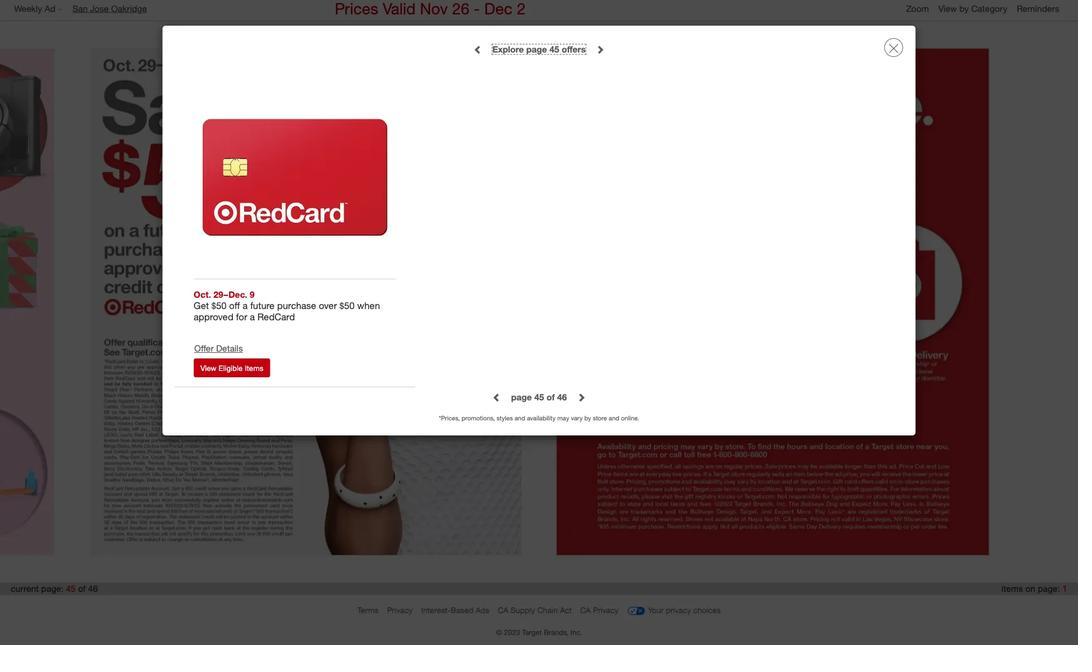 Task type: vqa. For each thing, say whether or not it's contained in the screenshot.
Up,
no



Task type: describe. For each thing, give the bounding box(es) containing it.
explore page 45 offers
[[492, 44, 586, 54]]

2023
[[504, 628, 520, 637]]

your
[[648, 606, 664, 615]]

your privacy choices
[[648, 606, 721, 615]]

ca supply chain act link
[[498, 606, 572, 615]]

availability
[[527, 415, 556, 422]]

interest-based ads
[[421, 606, 489, 615]]

oct. 29–dec. 9 get $50 off a future purchase over $50 when approved for a redcard
[[194, 289, 380, 322]]

when
[[357, 300, 380, 311]]

view for view by category
[[939, 3, 957, 14]]

get $50 off a future purchase over $50 when approved for a redcard image
[[198, 80, 392, 274]]

offer details
[[194, 343, 243, 354]]

chevron right image for explore page 45 offers
[[596, 45, 605, 54]]

offer
[[194, 343, 214, 354]]

page 45 of 46
[[511, 392, 567, 403]]

0 vertical spatial page
[[526, 44, 547, 54]]

offers
[[562, 44, 586, 54]]

styles
[[497, 415, 513, 422]]

explore
[[492, 44, 524, 54]]

1 vertical spatial page
[[511, 392, 532, 403]]

1 horizontal spatial 46
[[557, 392, 567, 403]]

get
[[194, 300, 209, 311]]

future
[[250, 300, 275, 311]]

category
[[971, 3, 1008, 14]]

page 46 image
[[539, 31, 1007, 573]]

29–dec.
[[213, 289, 247, 300]]

explore page 45 of 46 element
[[492, 44, 586, 54]]

store
[[593, 415, 607, 422]]

page 45 image
[[72, 31, 539, 573]]

on
[[1026, 584, 1036, 595]]

view eligible items
[[201, 363, 263, 373]]

san jose oakridge
[[72, 3, 147, 14]]

0 vertical spatial by
[[960, 3, 969, 14]]

items
[[1002, 584, 1023, 595]]

approved
[[194, 311, 233, 322]]

9
[[250, 289, 255, 300]]

1 page: from the left
[[41, 584, 63, 595]]

chevron left image
[[474, 45, 482, 54]]

page 44 image
[[0, 31, 72, 573]]

purchase
[[277, 300, 316, 311]]

chevron left image
[[493, 393, 501, 402]]

terms link
[[357, 606, 379, 615]]

based
[[451, 606, 473, 615]]

oct.
[[194, 289, 211, 300]]

may
[[558, 415, 569, 422]]

view for view eligible items
[[201, 363, 216, 373]]

supply
[[511, 606, 535, 615]]

1 horizontal spatial of
[[547, 392, 555, 403]]

0 horizontal spatial by
[[585, 415, 591, 422]]

1 vertical spatial 46
[[88, 584, 98, 595]]

ads
[[476, 606, 489, 615]]

reminders link
[[1017, 2, 1069, 15]]

ca privacy link
[[580, 606, 619, 615]]

ca supply chain act
[[498, 606, 572, 615]]

privacy link
[[387, 606, 413, 615]]

reminders
[[1017, 3, 1060, 14]]

current
[[11, 584, 39, 595]]



Task type: locate. For each thing, give the bounding box(es) containing it.
* prices, promotions, styles and availability may vary by store and online.
[[439, 415, 639, 422]]

0 vertical spatial view
[[939, 3, 957, 14]]

ca left supply
[[498, 606, 508, 615]]

chevron right image
[[596, 45, 605, 54], [577, 393, 586, 402]]

1 horizontal spatial view
[[939, 3, 957, 14]]

terms
[[357, 606, 379, 615]]

san
[[72, 3, 88, 14]]

*
[[439, 415, 441, 422]]

1 horizontal spatial chevron right image
[[596, 45, 605, 54]]

san jose oakridge link
[[72, 2, 156, 15]]

a right 'for' at the top left
[[250, 311, 255, 322]]

page:
[[41, 584, 63, 595], [1038, 584, 1060, 595]]

1 privacy from the left
[[387, 606, 413, 615]]

45
[[550, 44, 559, 54], [534, 392, 544, 403], [66, 584, 76, 595]]

of right current
[[78, 584, 86, 595]]

45 for explore page 45 offers
[[550, 44, 559, 54]]

zoom link
[[906, 2, 939, 15]]

current page: 45 of 46
[[11, 584, 98, 595]]

2 vertical spatial 45
[[66, 584, 76, 595]]

ca privacy
[[580, 606, 619, 615]]

0 vertical spatial chevron right image
[[596, 45, 605, 54]]

1 horizontal spatial $50
[[340, 300, 355, 311]]

privacy left ccpa image
[[593, 606, 619, 615]]

0 horizontal spatial 46
[[88, 584, 98, 595]]

1 vertical spatial of
[[78, 584, 86, 595]]

0 horizontal spatial 45
[[66, 584, 76, 595]]

page
[[526, 44, 547, 54], [511, 392, 532, 403]]

chain
[[537, 606, 558, 615]]

details
[[216, 343, 243, 354]]

0 horizontal spatial of
[[78, 584, 86, 595]]

45 for current page: 45 of 46
[[66, 584, 76, 595]]

ad
[[45, 3, 55, 14]]

choices
[[693, 606, 721, 615]]

eligible
[[219, 363, 243, 373]]

redcard
[[258, 311, 295, 322]]

1 horizontal spatial ca
[[580, 606, 591, 615]]

jose
[[90, 3, 109, 14]]

by
[[960, 3, 969, 14], [585, 415, 591, 422]]

get $50 off a future purchase over $50 when approved for a redcard link
[[194, 300, 397, 322]]

1 vertical spatial 45
[[534, 392, 544, 403]]

for
[[236, 311, 247, 322]]

0 vertical spatial 46
[[557, 392, 567, 403]]

interest-based ads link
[[421, 606, 489, 615]]

zoom
[[906, 3, 929, 14]]

view down offer
[[201, 363, 216, 373]]

45 up * prices, promotions, styles and availability may vary by store and online.
[[534, 392, 544, 403]]

ca right act
[[580, 606, 591, 615]]

by right vary
[[585, 415, 591, 422]]

1 horizontal spatial 45
[[534, 392, 544, 403]]

weekly ad link
[[14, 2, 72, 15]]

a right off
[[243, 300, 248, 311]]

a
[[243, 300, 248, 311], [250, 311, 255, 322]]

1 horizontal spatial page:
[[1038, 584, 1060, 595]]

1 horizontal spatial and
[[609, 415, 619, 422]]

46
[[557, 392, 567, 403], [88, 584, 98, 595]]

vary
[[571, 415, 583, 422]]

prices,
[[441, 415, 460, 422]]

target
[[522, 628, 542, 637]]

$50 left off
[[212, 300, 227, 311]]

45 right current
[[66, 584, 76, 595]]

weekly
[[14, 3, 42, 14]]

view right zoom-in element
[[939, 3, 957, 14]]

your privacy choices link
[[627, 602, 721, 621]]

and
[[515, 415, 525, 422], [609, 415, 619, 422]]

of up availability
[[547, 392, 555, 403]]

privacy
[[387, 606, 413, 615], [593, 606, 619, 615]]

ca
[[498, 606, 508, 615], [580, 606, 591, 615]]

of
[[547, 392, 555, 403], [78, 584, 86, 595]]

off
[[229, 300, 240, 311]]

view by category link
[[939, 3, 1017, 14]]

close image
[[889, 43, 899, 53]]

privacy
[[666, 606, 691, 615]]

0 horizontal spatial ca
[[498, 606, 508, 615]]

page: left 1
[[1038, 584, 1060, 595]]

ca for ca privacy
[[580, 606, 591, 615]]

and right 'store'
[[609, 415, 619, 422]]

view by category
[[939, 3, 1008, 14]]

© 2023 target brands, inc.
[[496, 628, 582, 637]]

0 horizontal spatial and
[[515, 415, 525, 422]]

0 horizontal spatial page:
[[41, 584, 63, 595]]

page: right current
[[41, 584, 63, 595]]

interest-
[[421, 606, 451, 615]]

2 ca from the left
[[580, 606, 591, 615]]

brands,
[[544, 628, 569, 637]]

2 privacy from the left
[[593, 606, 619, 615]]

1 horizontal spatial a
[[250, 311, 255, 322]]

inc.
[[571, 628, 582, 637]]

1 horizontal spatial by
[[960, 3, 969, 14]]

1 ca from the left
[[498, 606, 508, 615]]

act
[[560, 606, 572, 615]]

0 horizontal spatial chevron right image
[[577, 393, 586, 402]]

$50 right the over
[[340, 300, 355, 311]]

oakridge
[[111, 3, 147, 14]]

1 horizontal spatial privacy
[[593, 606, 619, 615]]

offer details button
[[194, 341, 247, 359]]

1 vertical spatial chevron right image
[[577, 393, 586, 402]]

45 left "offers"
[[550, 44, 559, 54]]

ccpa image
[[627, 602, 646, 621]]

1 vertical spatial view
[[201, 363, 216, 373]]

chevron right image up vary
[[577, 393, 586, 402]]

weekly ad
[[14, 3, 55, 14]]

0 horizontal spatial privacy
[[387, 606, 413, 615]]

2 and from the left
[[609, 415, 619, 422]]

2 $50 from the left
[[340, 300, 355, 311]]

$50
[[212, 300, 227, 311], [340, 300, 355, 311]]

0 vertical spatial of
[[547, 392, 555, 403]]

items
[[245, 363, 263, 373]]

items on page: 1
[[1002, 584, 1068, 595]]

online.
[[621, 415, 639, 422]]

by left category
[[960, 3, 969, 14]]

1 $50 from the left
[[212, 300, 227, 311]]

1 and from the left
[[515, 415, 525, 422]]

over
[[319, 300, 337, 311]]

promotions,
[[462, 415, 495, 422]]

page right the explore
[[526, 44, 547, 54]]

zoom-in element
[[906, 3, 929, 14]]

0 horizontal spatial $50
[[212, 300, 227, 311]]

page right chevron left image
[[511, 392, 532, 403]]

©
[[496, 628, 502, 637]]

0 horizontal spatial a
[[243, 300, 248, 311]]

view
[[939, 3, 957, 14], [201, 363, 216, 373]]

2 page: from the left
[[1038, 584, 1060, 595]]

chevron right image for page 45 of 46
[[577, 393, 586, 402]]

privacy right terms 'link'
[[387, 606, 413, 615]]

1 vertical spatial by
[[585, 415, 591, 422]]

2 horizontal spatial 45
[[550, 44, 559, 54]]

1
[[1063, 584, 1068, 595]]

and right styles
[[515, 415, 525, 422]]

0 vertical spatial 45
[[550, 44, 559, 54]]

ca for ca supply chain act
[[498, 606, 508, 615]]

page 45 of 46 element
[[511, 392, 567, 403]]

chevron right image right "offers"
[[596, 45, 605, 54]]

0 horizontal spatial view
[[201, 363, 216, 373]]



